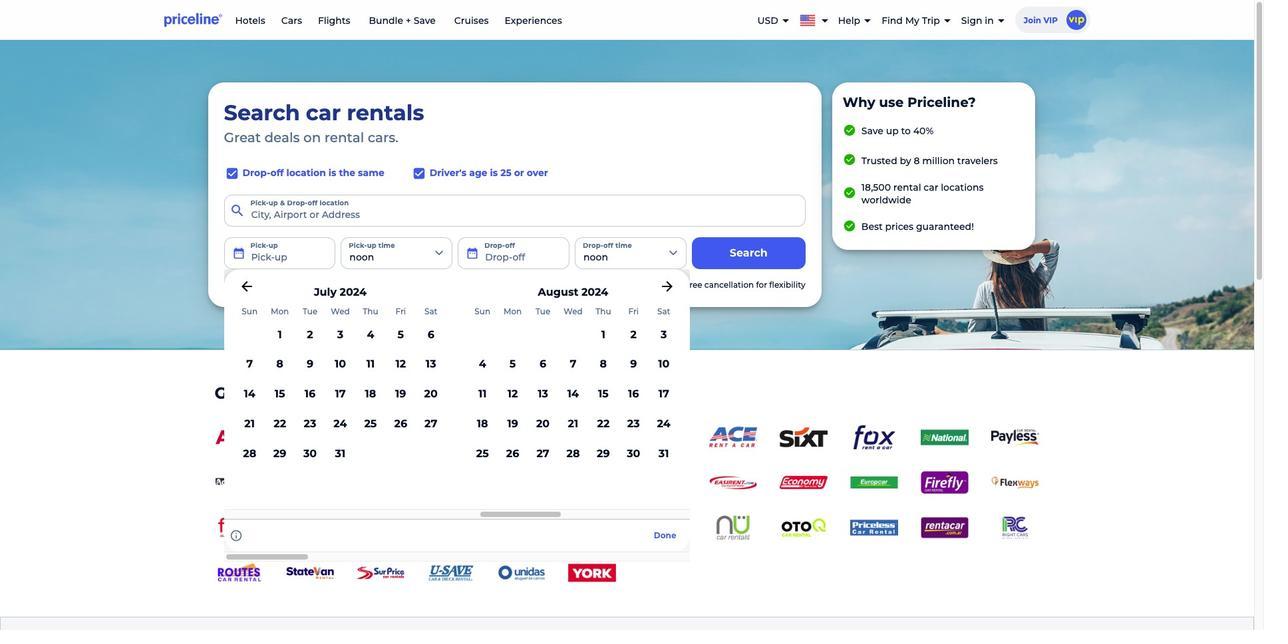 Task type: describe. For each thing, give the bounding box(es) containing it.
28 button for august
[[558, 440, 588, 469]]

15 button for august 2024
[[588, 380, 619, 410]]

rentals
[[347, 100, 424, 126]]

pick-
[[251, 199, 269, 207]]

17 button for august 2024
[[649, 380, 679, 410]]

thu for july 2024
[[363, 307, 378, 317]]

16 button for august 2024
[[619, 380, 649, 410]]

york image
[[568, 562, 616, 586]]

my
[[905, 14, 919, 26]]

on
[[303, 130, 321, 146]]

7 button for august
[[558, 350, 588, 380]]

20 button for august 2024
[[528, 410, 558, 440]]

flexibility
[[769, 280, 806, 290]]

11 button for july 2024
[[355, 350, 386, 380]]

show may 2024 image
[[239, 279, 255, 295]]

flights
[[318, 15, 350, 27]]

9 button for august 2024
[[619, 350, 649, 380]]

usd button
[[757, 3, 789, 38]]

or
[[514, 167, 524, 179]]

31 for july 2024
[[335, 448, 346, 460]]

travelers
[[957, 155, 998, 167]]

2 vertical spatial rental
[[392, 384, 442, 403]]

alamo image
[[568, 426, 616, 450]]

4 for july 2024
[[367, 328, 374, 341]]

12 button for july 2024
[[386, 350, 416, 380]]

use
[[879, 94, 904, 110]]

23 for august 2024
[[627, 418, 640, 430]]

19 for july 2024
[[395, 388, 406, 401]]

13 button for august 2024
[[528, 380, 558, 410]]

search button
[[692, 237, 806, 269]]

a
[[644, 280, 649, 290]]

29 for july 2024
[[273, 448, 286, 460]]

25 for july 2024
[[364, 418, 377, 430]]

10 for august 2024
[[658, 358, 670, 371]]

18 button for august 2024
[[467, 410, 498, 440]]

why
[[843, 94, 875, 110]]

july
[[314, 286, 337, 299]]

22 button for july 2024
[[265, 410, 295, 440]]

3 for august 2024
[[661, 328, 667, 341]]

31 button for august 2024
[[649, 440, 679, 469]]

free
[[686, 280, 702, 290]]

14 for july
[[244, 388, 255, 401]]

2 for august 2024
[[631, 328, 637, 341]]

trusted by 8 million travelers
[[862, 155, 998, 167]]

join vip link
[[1015, 7, 1094, 33]]

19 for august 2024
[[507, 418, 518, 430]]

1 button for august 2024
[[588, 320, 619, 350]]

6 button for july 2024
[[416, 320, 446, 350]]

drop-off location is the same
[[243, 167, 384, 179]]

29 button for august 2024
[[588, 440, 619, 469]]

book a car with free cancellation for flexibility
[[621, 280, 806, 290]]

6 button for august 2024
[[528, 350, 558, 380]]

30 button for july 2024
[[295, 440, 325, 469]]

24 button for august 2024
[[649, 410, 679, 440]]

9 for august 2024
[[630, 358, 637, 371]]

million
[[922, 155, 955, 167]]

nü image
[[709, 516, 757, 540]]

18,500
[[862, 182, 891, 193]]

over
[[527, 167, 548, 179]]

mex image
[[497, 516, 545, 540]]

best
[[862, 221, 883, 233]]

25 button for july 2024
[[355, 410, 386, 440]]

help button
[[838, 3, 871, 38]]

tue for august
[[536, 307, 550, 317]]

9 button for july 2024
[[295, 350, 325, 380]]

sat for august 2024
[[657, 307, 670, 317]]

25 button for august 2024
[[467, 440, 498, 469]]

hertz image
[[356, 426, 404, 450]]

1 vertical spatial drop-
[[287, 199, 308, 207]]

6 for august 2024
[[540, 358, 546, 371]]

advantage image
[[215, 471, 263, 495]]

car right a
[[651, 280, 664, 290]]

12 for august 2024
[[508, 388, 518, 401]]

flexways image
[[991, 471, 1039, 495]]

0 vertical spatial off
[[270, 167, 284, 179]]

in
[[985, 14, 994, 26]]

12 button for august 2024
[[498, 380, 528, 410]]

u save image
[[427, 562, 475, 586]]

1 horizontal spatial off
[[308, 199, 318, 207]]

calendar image for drop-off field
[[466, 247, 479, 260]]

3 button for july 2024
[[325, 320, 355, 350]]

help
[[838, 14, 860, 26]]

en us image
[[800, 12, 821, 26]]

22 button for august 2024
[[588, 410, 619, 440]]

our
[[359, 384, 388, 403]]

4 button for july 2024
[[355, 320, 386, 350]]

cars link
[[281, 15, 302, 27]]

sign in button
[[961, 3, 1005, 38]]

deals inside search  car rentals great deals on rental cars.
[[264, 130, 300, 146]]

hotels
[[235, 15, 265, 27]]

18,500 rental car locations worldwide
[[862, 182, 984, 207]]

26 for july 2024
[[394, 418, 407, 430]]

25 for august 2024
[[476, 448, 489, 460]]

search  car rentals great deals on rental cars.
[[224, 100, 424, 146]]

2024 for july 2024
[[340, 286, 367, 299]]

state van rental image
[[286, 562, 334, 586]]

car inside search  car rentals great deals on rental cars.
[[306, 100, 341, 126]]

40%
[[913, 125, 934, 137]]

nextcar image
[[638, 516, 686, 540]]

18 for july 2024
[[365, 388, 376, 401]]

29 button for july 2024
[[265, 440, 295, 469]]

bundle + save
[[366, 15, 438, 27]]

by
[[900, 155, 911, 167]]

22 for august 2024
[[597, 418, 610, 430]]

foco image
[[215, 516, 263, 540]]

from
[[313, 384, 355, 403]]

0 vertical spatial location
[[286, 167, 326, 179]]

28 for august
[[567, 448, 580, 460]]

cancellation
[[705, 280, 754, 290]]

with
[[666, 280, 684, 290]]

driver's age is 25 or over
[[430, 167, 548, 179]]

august 2024
[[538, 286, 608, 299]]

why use priceline?
[[843, 94, 976, 110]]

rentacar image
[[921, 516, 968, 540]]

13 for august 2024
[[538, 388, 548, 401]]

for
[[756, 280, 767, 290]]

the
[[339, 167, 355, 179]]

car up enterprise image
[[446, 384, 472, 403]]

6 for july 2024
[[428, 328, 434, 341]]

age
[[469, 167, 487, 179]]

show august 2024 image
[[659, 279, 675, 295]]

mon for august
[[504, 307, 522, 317]]

19 button for august 2024
[[498, 410, 528, 440]]

europcar image
[[850, 471, 898, 495]]

wed for july
[[331, 307, 350, 317]]

29 for august 2024
[[597, 448, 610, 460]]

2 button for july 2024
[[295, 320, 325, 350]]

july 2024
[[314, 286, 367, 299]]

sixt image
[[779, 426, 827, 450]]

1 vertical spatial great
[[215, 384, 260, 403]]

0 vertical spatial save
[[414, 15, 436, 27]]

vip
[[1044, 15, 1058, 25]]

find my trip
[[882, 14, 940, 26]]

8 button for august 2024
[[588, 350, 619, 380]]

21 button for july
[[235, 410, 265, 440]]

31 for august 2024
[[659, 448, 669, 460]]

join vip
[[1024, 15, 1058, 25]]

21 for july
[[244, 418, 255, 430]]

Drop-off field
[[458, 237, 570, 269]]

surprice image
[[356, 562, 404, 586]]

priceless image
[[850, 516, 898, 540]]

11 button for august 2024
[[467, 380, 498, 410]]

cruises link
[[454, 15, 489, 27]]

1 button for july 2024
[[265, 320, 295, 350]]

experiences link
[[505, 15, 562, 27]]

best prices guaranteed!
[[862, 221, 974, 233]]

find my trip button
[[882, 3, 951, 38]]

great deals from our rental car suppliers
[[215, 384, 553, 403]]

2 is from the left
[[490, 167, 498, 179]]

thu for august 2024
[[596, 307, 611, 317]]

Pick-up field
[[224, 237, 336, 269]]

trusted
[[862, 155, 897, 167]]

2 horizontal spatial 25
[[500, 167, 511, 179]]

save up to 40%
[[862, 125, 934, 137]]

done
[[654, 531, 676, 541]]

fri for july 2024
[[396, 307, 406, 317]]

11 for august 2024
[[478, 388, 487, 401]]

22 for july 2024
[[274, 418, 286, 430]]

8 for august 2024
[[600, 358, 607, 371]]

done button
[[646, 526, 684, 547]]

21 for august
[[568, 418, 578, 430]]

23 for july 2024
[[304, 418, 316, 430]]

30 for july 2024
[[303, 448, 317, 460]]

guaranteed!
[[916, 221, 974, 233]]

driver's
[[430, 167, 467, 179]]

2 horizontal spatial 8
[[914, 155, 920, 167]]

1 vertical spatial save
[[862, 125, 884, 137]]

economy image
[[779, 471, 827, 495]]

31 button for july 2024
[[325, 440, 355, 469]]

unidas image
[[497, 562, 545, 586]]

bundle + save link
[[366, 15, 438, 27]]

trip
[[922, 14, 940, 26]]

experiences
[[505, 15, 562, 27]]



Task type: locate. For each thing, give the bounding box(es) containing it.
avis image
[[215, 426, 263, 450]]

20
[[424, 388, 438, 401], [536, 418, 550, 430]]

27 left alamo image
[[537, 448, 549, 460]]

28 button
[[235, 440, 265, 469], [558, 440, 588, 469]]

0 horizontal spatial 2024
[[340, 286, 367, 299]]

up left to
[[886, 125, 899, 137]]

20 button up enterprise image
[[416, 380, 446, 410]]

23 button for august 2024
[[619, 410, 649, 440]]

find
[[882, 14, 903, 26]]

1 14 button from the left
[[235, 380, 265, 410]]

1 15 button from the left
[[265, 380, 295, 410]]

2 28 button from the left
[[558, 440, 588, 469]]

5
[[398, 328, 404, 341], [510, 358, 516, 371]]

13 button up great deals from our rental car suppliers in the left bottom of the page
[[416, 350, 446, 380]]

save
[[414, 15, 436, 27], [862, 125, 884, 137]]

2 24 from the left
[[657, 418, 671, 430]]

15 for july 2024
[[275, 388, 285, 401]]

1 22 button from the left
[[265, 410, 295, 440]]

29 right avis image
[[273, 448, 286, 460]]

27 button left alamo image
[[528, 440, 558, 469]]

2 31 button from the left
[[649, 440, 679, 469]]

sun down drop-off field
[[475, 307, 490, 317]]

1 horizontal spatial 31 button
[[649, 440, 679, 469]]

payless image
[[991, 429, 1039, 446]]

2 28 from the left
[[567, 448, 580, 460]]

tue down july
[[303, 307, 318, 317]]

2 30 button from the left
[[619, 440, 649, 469]]

1 horizontal spatial 18
[[477, 418, 488, 430]]

0 horizontal spatial 3 button
[[325, 320, 355, 350]]

0 horizontal spatial 18 button
[[355, 380, 386, 410]]

28 for july
[[243, 448, 256, 460]]

green motion image
[[286, 516, 334, 540]]

1 horizontal spatial tue
[[536, 307, 550, 317]]

0 horizontal spatial 23 button
[[295, 410, 325, 440]]

1 2 from the left
[[307, 328, 313, 341]]

5 button up suppliers
[[498, 350, 528, 380]]

2 30 from the left
[[627, 448, 640, 460]]

21 button right dollar image
[[558, 410, 588, 440]]

sun down show may 2024 icon
[[242, 307, 258, 317]]

0 horizontal spatial 10
[[335, 358, 346, 371]]

car inside 18,500 rental car locations worldwide
[[924, 182, 938, 193]]

19 button for july 2024
[[386, 380, 416, 410]]

2 31 from the left
[[659, 448, 669, 460]]

&
[[280, 199, 285, 207]]

21 button up advantage image
[[235, 410, 265, 440]]

1 horizontal spatial 8 button
[[588, 350, 619, 380]]

2 1 from the left
[[601, 328, 606, 341]]

off up &
[[270, 167, 284, 179]]

1 horizontal spatial 3 button
[[649, 320, 679, 350]]

calendar image
[[232, 247, 245, 260], [466, 247, 479, 260]]

0 vertical spatial drop-
[[243, 167, 270, 179]]

10 button
[[325, 350, 355, 380], [649, 350, 679, 380]]

0 horizontal spatial 2
[[307, 328, 313, 341]]

1 horizontal spatial 15 button
[[588, 380, 619, 410]]

august
[[538, 286, 578, 299]]

1 vertical spatial 26
[[506, 448, 519, 460]]

0 vertical spatial great
[[224, 130, 261, 146]]

deals left from
[[265, 384, 309, 403]]

sat
[[424, 307, 438, 317], [657, 307, 670, 317]]

search inside button
[[730, 247, 768, 259]]

18 button right from
[[355, 380, 386, 410]]

1 2 button from the left
[[295, 320, 325, 350]]

2 16 button from the left
[[619, 380, 649, 410]]

2 deals from the top
[[265, 384, 309, 403]]

1 vertical spatial 12
[[508, 388, 518, 401]]

26 down suppliers
[[506, 448, 519, 460]]

1 24 button from the left
[[325, 410, 355, 440]]

thu
[[363, 307, 378, 317], [596, 307, 611, 317]]

25
[[500, 167, 511, 179], [364, 418, 377, 430], [476, 448, 489, 460]]

1 10 from the left
[[335, 358, 346, 371]]

1 horizontal spatial 21 button
[[558, 410, 588, 440]]

2024 for august 2024
[[581, 286, 608, 299]]

1 23 from the left
[[304, 418, 316, 430]]

15 button up alamo image
[[588, 380, 619, 410]]

1 sat from the left
[[424, 307, 438, 317]]

car up on
[[306, 100, 341, 126]]

2 button down july
[[295, 320, 325, 350]]

8
[[914, 155, 920, 167], [276, 358, 283, 371], [600, 358, 607, 371]]

0 vertical spatial 6
[[428, 328, 434, 341]]

sun for august
[[475, 307, 490, 317]]

1 horizontal spatial 30
[[627, 448, 640, 460]]

21 up advantage image
[[244, 418, 255, 430]]

14 button up alamo image
[[558, 380, 588, 410]]

10
[[335, 358, 346, 371], [658, 358, 670, 371]]

0 vertical spatial 19
[[395, 388, 406, 401]]

tue for july
[[303, 307, 318, 317]]

2024 right august
[[581, 286, 608, 299]]

1 15 from the left
[[275, 388, 285, 401]]

28 button right dollar image
[[558, 440, 588, 469]]

5 for august 2024
[[510, 358, 516, 371]]

2 thu from the left
[[596, 307, 611, 317]]

1 vertical spatial off
[[308, 199, 318, 207]]

0 horizontal spatial sun
[[242, 307, 258, 317]]

0 horizontal spatial 19
[[395, 388, 406, 401]]

2 22 button from the left
[[588, 410, 619, 440]]

1 horizontal spatial 15
[[598, 388, 609, 401]]

1 horizontal spatial 10
[[658, 358, 670, 371]]

7 button for july
[[235, 350, 265, 380]]

2 10 button from the left
[[649, 350, 679, 380]]

26 button for july 2024
[[386, 410, 416, 440]]

2 16 from the left
[[628, 388, 639, 401]]

28 button up advantage image
[[235, 440, 265, 469]]

0 horizontal spatial 13
[[426, 358, 436, 371]]

12 button
[[386, 350, 416, 380], [498, 380, 528, 410]]

2 fri from the left
[[628, 307, 639, 317]]

0 horizontal spatial 9 button
[[295, 350, 325, 380]]

23 button
[[295, 410, 325, 440], [619, 410, 649, 440]]

6
[[428, 328, 434, 341], [540, 358, 546, 371]]

2 2 button from the left
[[619, 320, 649, 350]]

1 30 button from the left
[[295, 440, 325, 469]]

1 horizontal spatial 13 button
[[528, 380, 558, 410]]

up for pick-
[[269, 199, 278, 207]]

23 button right alamo image
[[619, 410, 649, 440]]

1 1 from the left
[[278, 328, 282, 341]]

rental inside search  car rentals great deals on rental cars.
[[324, 130, 364, 146]]

2 3 button from the left
[[649, 320, 679, 350]]

25 down our
[[364, 418, 377, 430]]

firefly image
[[921, 471, 968, 495]]

2 21 from the left
[[568, 418, 578, 430]]

2 button down book
[[619, 320, 649, 350]]

1 horizontal spatial 1 button
[[588, 320, 619, 350]]

23 down from
[[304, 418, 316, 430]]

car down trusted by 8 million travelers
[[924, 182, 938, 193]]

+
[[406, 15, 411, 27]]

2 22 from the left
[[597, 418, 610, 430]]

0 vertical spatial 5
[[398, 328, 404, 341]]

0 vertical spatial 12
[[396, 358, 406, 371]]

suppliers
[[477, 384, 553, 403]]

1 horizontal spatial 4
[[479, 358, 486, 371]]

national image
[[921, 426, 968, 450]]

11 for july 2024
[[366, 358, 375, 371]]

wed for august
[[564, 307, 583, 317]]

1 21 button from the left
[[235, 410, 265, 440]]

1 mon from the left
[[271, 307, 289, 317]]

2 1 button from the left
[[588, 320, 619, 350]]

search inside search  car rentals great deals on rental cars.
[[224, 100, 300, 126]]

7
[[246, 358, 253, 371], [570, 358, 577, 371]]

18 right from
[[365, 388, 376, 401]]

1 3 from the left
[[337, 328, 343, 341]]

0 horizontal spatial up
[[269, 199, 278, 207]]

locations
[[941, 182, 984, 193]]

22 left "thrifty" "image"
[[597, 418, 610, 430]]

22
[[274, 418, 286, 430], [597, 418, 610, 430]]

23 right alamo image
[[627, 418, 640, 430]]

2 21 button from the left
[[558, 410, 588, 440]]

1 31 from the left
[[335, 448, 346, 460]]

1 wed from the left
[[331, 307, 350, 317]]

1 24 from the left
[[334, 418, 347, 430]]

17 button left our
[[325, 380, 355, 410]]

1 23 button from the left
[[295, 410, 325, 440]]

28 up advantage image
[[243, 448, 256, 460]]

16 up "thrifty" "image"
[[628, 388, 639, 401]]

15 for august 2024
[[598, 388, 609, 401]]

thu down july 2024
[[363, 307, 378, 317]]

12 up dollar image
[[508, 388, 518, 401]]

16 button for july 2024
[[295, 380, 325, 410]]

23 button down from
[[295, 410, 325, 440]]

1 horizontal spatial 23
[[627, 418, 640, 430]]

4 up suppliers
[[479, 358, 486, 371]]

28 right dollar image
[[567, 448, 580, 460]]

0 horizontal spatial 8 button
[[265, 350, 295, 380]]

19 right our
[[395, 388, 406, 401]]

cruises
[[454, 15, 489, 27]]

0 horizontal spatial 5
[[398, 328, 404, 341]]

27
[[425, 418, 437, 430], [537, 448, 549, 460]]

7 for july
[[246, 358, 253, 371]]

1 30 from the left
[[303, 448, 317, 460]]

5 up suppliers
[[510, 358, 516, 371]]

sat for july 2024
[[424, 307, 438, 317]]

2 17 button from the left
[[649, 380, 679, 410]]

hotels link
[[235, 15, 265, 27]]

1 1 button from the left
[[265, 320, 295, 350]]

12
[[396, 358, 406, 371], [508, 388, 518, 401]]

29 button left "thrifty" "image"
[[588, 440, 619, 469]]

24 for august 2024
[[657, 418, 671, 430]]

0 horizontal spatial wed
[[331, 307, 350, 317]]

1 3 button from the left
[[325, 320, 355, 350]]

2 23 from the left
[[627, 418, 640, 430]]

12 button up great deals from our rental car suppliers in the left bottom of the page
[[386, 350, 416, 380]]

1 is from the left
[[329, 167, 336, 179]]

is
[[329, 167, 336, 179], [490, 167, 498, 179]]

0 horizontal spatial calendar image
[[232, 247, 245, 260]]

22 button left "thrifty" "image"
[[588, 410, 619, 440]]

23 button for july 2024
[[295, 410, 325, 440]]

up left &
[[269, 199, 278, 207]]

17 up "thrifty" "image"
[[658, 388, 669, 401]]

1 14 from the left
[[244, 388, 255, 401]]

1 horizontal spatial 26 button
[[498, 440, 528, 469]]

5 button for july 2024
[[386, 320, 416, 350]]

14 button up avis image
[[235, 380, 265, 410]]

drop-
[[243, 167, 270, 179], [287, 199, 308, 207]]

19 button down suppliers
[[498, 410, 528, 440]]

26 button down great deals from our rental car suppliers in the left bottom of the page
[[386, 410, 416, 440]]

0 horizontal spatial 24 button
[[325, 410, 355, 440]]

0 horizontal spatial sat
[[424, 307, 438, 317]]

1 horizontal spatial 5
[[510, 358, 516, 371]]

1 horizontal spatial 28
[[567, 448, 580, 460]]

2024
[[340, 286, 367, 299], [581, 286, 608, 299]]

4
[[367, 328, 374, 341], [479, 358, 486, 371]]

great
[[224, 130, 261, 146], [215, 384, 260, 403]]

2 29 button from the left
[[588, 440, 619, 469]]

2 29 from the left
[[597, 448, 610, 460]]

19 down suppliers
[[507, 418, 518, 430]]

27 right hertz image
[[425, 418, 437, 430]]

routes image
[[215, 562, 263, 586]]

2 sun from the left
[[475, 307, 490, 317]]

4 button down july 2024
[[355, 320, 386, 350]]

0 horizontal spatial 11 button
[[355, 350, 386, 380]]

1 horizontal spatial 26
[[506, 448, 519, 460]]

14 button for july
[[235, 380, 265, 410]]

9 for july 2024
[[307, 358, 313, 371]]

save up trusted
[[862, 125, 884, 137]]

2 2024 from the left
[[581, 286, 608, 299]]

0 horizontal spatial fri
[[396, 307, 406, 317]]

1 horizontal spatial 27 button
[[528, 440, 558, 469]]

0 horizontal spatial 31 button
[[325, 440, 355, 469]]

27 for august 2024
[[537, 448, 549, 460]]

2 15 from the left
[[598, 388, 609, 401]]

16 for july 2024
[[305, 388, 316, 401]]

0 horizontal spatial 17 button
[[325, 380, 355, 410]]

1 17 from the left
[[335, 388, 346, 401]]

0 horizontal spatial 22
[[274, 418, 286, 430]]

2024 right july
[[340, 286, 367, 299]]

Pick-up & Drop-off location text field
[[224, 195, 806, 227]]

13 for july 2024
[[426, 358, 436, 371]]

1 31 button from the left
[[325, 440, 355, 469]]

17 for july 2024
[[335, 388, 346, 401]]

1 tue from the left
[[303, 307, 318, 317]]

1 horizontal spatial 16
[[628, 388, 639, 401]]

to
[[901, 125, 911, 137]]

wed down july 2024
[[331, 307, 350, 317]]

19
[[395, 388, 406, 401], [507, 418, 518, 430]]

21 button for august
[[558, 410, 588, 440]]

1 horizontal spatial calendar image
[[466, 247, 479, 260]]

1 horizontal spatial 11
[[478, 388, 487, 401]]

up
[[886, 125, 899, 137], [269, 199, 278, 207]]

12 button up dollar image
[[498, 380, 528, 410]]

1 vertical spatial location
[[320, 199, 349, 207]]

8 for july 2024
[[276, 358, 283, 371]]

15 button up budget image
[[265, 380, 295, 410]]

calendar image up show may 2024 icon
[[232, 247, 245, 260]]

1 9 button from the left
[[295, 350, 325, 380]]

1 7 button from the left
[[235, 350, 265, 380]]

20 button
[[416, 380, 446, 410], [528, 410, 558, 440]]

2 15 button from the left
[[588, 380, 619, 410]]

14 for august
[[567, 388, 579, 401]]

same
[[358, 167, 384, 179]]

budget image
[[286, 426, 334, 450]]

0 vertical spatial 25
[[500, 167, 511, 179]]

1 2024 from the left
[[340, 286, 367, 299]]

location
[[286, 167, 326, 179], [320, 199, 349, 207]]

1 horizontal spatial 19
[[507, 418, 518, 430]]

11 button up enterprise image
[[467, 380, 498, 410]]

10 for july 2024
[[335, 358, 346, 371]]

thrifty image
[[638, 426, 686, 450]]

15
[[275, 388, 285, 401], [598, 388, 609, 401]]

17 left our
[[335, 388, 346, 401]]

19 button up hertz image
[[386, 380, 416, 410]]

prices
[[885, 221, 914, 233]]

25 right enterprise image
[[476, 448, 489, 460]]

ace image
[[709, 426, 757, 450]]

1 horizontal spatial 5 button
[[498, 350, 528, 380]]

1 28 from the left
[[243, 448, 256, 460]]

30 down from
[[303, 448, 317, 460]]

tue down august
[[536, 307, 550, 317]]

1 horizontal spatial 13
[[538, 388, 548, 401]]

0 horizontal spatial drop-
[[243, 167, 270, 179]]

mon
[[271, 307, 289, 317], [504, 307, 522, 317]]

18 for august 2024
[[477, 418, 488, 430]]

2 9 from the left
[[630, 358, 637, 371]]

25 button
[[355, 410, 386, 440], [467, 440, 498, 469]]

0 horizontal spatial 30
[[303, 448, 317, 460]]

2 tue from the left
[[536, 307, 550, 317]]

1 horizontal spatial 24
[[657, 418, 671, 430]]

12 for july 2024
[[396, 358, 406, 371]]

rental right our
[[392, 384, 442, 403]]

1 29 from the left
[[273, 448, 286, 460]]

15 button for july 2024
[[265, 380, 295, 410]]

2 3 from the left
[[661, 328, 667, 341]]

11 button up our
[[355, 350, 386, 380]]

24 button for july 2024
[[325, 410, 355, 440]]

0 horizontal spatial 4 button
[[355, 320, 386, 350]]

usd
[[757, 14, 778, 26]]

24 for july 2024
[[334, 418, 347, 430]]

2 7 from the left
[[570, 358, 577, 371]]

18 button down suppliers
[[467, 410, 498, 440]]

1 thu from the left
[[363, 307, 378, 317]]

20 button down suppliers
[[528, 410, 558, 440]]

search
[[224, 100, 300, 126], [730, 247, 768, 259]]

cars
[[281, 15, 302, 27]]

3 down show august 2024 icon
[[661, 328, 667, 341]]

1 horizontal spatial 17
[[658, 388, 669, 401]]

is left the the
[[329, 167, 336, 179]]

30 for august 2024
[[627, 448, 640, 460]]

20 for august 2024
[[536, 418, 550, 430]]

1 horizontal spatial fri
[[628, 307, 639, 317]]

calendar image for pick-up field at the left top of the page
[[232, 247, 245, 260]]

9
[[307, 358, 313, 371], [630, 358, 637, 371]]

2 17 from the left
[[658, 388, 669, 401]]

23
[[304, 418, 316, 430], [627, 418, 640, 430]]

rental inside 18,500 rental car locations worldwide
[[893, 182, 921, 193]]

save right +
[[414, 15, 436, 27]]

1 vertical spatial 11
[[478, 388, 487, 401]]

0 horizontal spatial thu
[[363, 307, 378, 317]]

sign
[[961, 14, 982, 26]]

30 button down from
[[295, 440, 325, 469]]

13 button up dollar image
[[528, 380, 558, 410]]

1 deals from the top
[[264, 130, 300, 146]]

1 calendar image from the left
[[232, 247, 245, 260]]

1 horizontal spatial 23 button
[[619, 410, 649, 440]]

0 horizontal spatial 29 button
[[265, 440, 295, 469]]

deals
[[264, 130, 300, 146], [265, 384, 309, 403]]

1 horizontal spatial 19 button
[[498, 410, 528, 440]]

2 button for august 2024
[[619, 320, 649, 350]]

search for search  car rentals great deals on rental cars.
[[224, 100, 300, 126]]

14 up avis image
[[244, 388, 255, 401]]

4 button up suppliers
[[467, 350, 498, 380]]

4 up our
[[367, 328, 374, 341]]

vip badge icon image
[[1066, 10, 1086, 30]]

10 button for july 2024
[[325, 350, 355, 380]]

kyte image
[[427, 516, 475, 540]]

17 button
[[325, 380, 355, 410], [649, 380, 679, 410]]

priceline?
[[908, 94, 976, 110]]

2 button
[[295, 320, 325, 350], [619, 320, 649, 350]]

1 vertical spatial rental
[[893, 182, 921, 193]]

2 14 from the left
[[567, 388, 579, 401]]

1 vertical spatial 6
[[540, 358, 546, 371]]

bundle
[[369, 15, 403, 27]]

1 28 button from the left
[[235, 440, 265, 469]]

2 14 button from the left
[[558, 380, 588, 410]]

9 button
[[295, 350, 325, 380], [619, 350, 649, 380]]

rental right on
[[324, 130, 364, 146]]

location up 'pick-up & drop-off location'
[[286, 167, 326, 179]]

location down the the
[[320, 199, 349, 207]]

2 7 button from the left
[[558, 350, 588, 380]]

2 wed from the left
[[564, 307, 583, 317]]

4 button for august 2024
[[467, 350, 498, 380]]

20 button for july 2024
[[416, 380, 446, 410]]

1 16 button from the left
[[295, 380, 325, 410]]

0 horizontal spatial 26
[[394, 418, 407, 430]]

rental up worldwide
[[893, 182, 921, 193]]

sign in
[[961, 14, 994, 26]]

2 10 from the left
[[658, 358, 670, 371]]

1 for august 2024
[[601, 328, 606, 341]]

enterprise image
[[427, 426, 475, 450]]

sun for july
[[242, 307, 258, 317]]

27 button for august 2024
[[528, 440, 558, 469]]

1 horizontal spatial 18 button
[[467, 410, 498, 440]]

2 sat from the left
[[657, 307, 670, 317]]

1 16 from the left
[[305, 388, 316, 401]]

off right &
[[308, 199, 318, 207]]

drop- right &
[[287, 199, 308, 207]]

1 21 from the left
[[244, 418, 255, 430]]

pick-up & drop-off location
[[251, 199, 349, 207]]

0 horizontal spatial 23
[[304, 418, 316, 430]]

great inside search  car rentals great deals on rental cars.
[[224, 130, 261, 146]]

calendar image down pick-up & drop-off location text box
[[466, 247, 479, 260]]

3 button down show august 2024 icon
[[649, 320, 679, 350]]

0 horizontal spatial 6 button
[[416, 320, 446, 350]]

2 23 button from the left
[[619, 410, 649, 440]]

1 horizontal spatial 7
[[570, 358, 577, 371]]

1 for july 2024
[[278, 328, 282, 341]]

1 fri from the left
[[396, 307, 406, 317]]

sun
[[242, 307, 258, 317], [475, 307, 490, 317]]

0 horizontal spatial 4
[[367, 328, 374, 341]]

2 mon from the left
[[504, 307, 522, 317]]

fri for august 2024
[[628, 307, 639, 317]]

5 button for august 2024
[[498, 350, 528, 380]]

1 horizontal spatial 21
[[568, 418, 578, 430]]

easirent image
[[709, 471, 757, 495]]

6 button
[[416, 320, 446, 350], [528, 350, 558, 380]]

1 horizontal spatial 29 button
[[588, 440, 619, 469]]

0 horizontal spatial 15 button
[[265, 380, 295, 410]]

1 7 from the left
[[246, 358, 253, 371]]

1 8 button from the left
[[265, 350, 295, 380]]

tue
[[303, 307, 318, 317], [536, 307, 550, 317]]

21 right dollar image
[[568, 418, 578, 430]]

28 button for july
[[235, 440, 265, 469]]

cars.
[[368, 130, 398, 146]]

5 up great deals from our rental car suppliers in the left bottom of the page
[[398, 328, 404, 341]]

5 button up great deals from our rental car suppliers in the left bottom of the page
[[386, 320, 416, 350]]

3 button down july 2024
[[325, 320, 355, 350]]

1 17 button from the left
[[325, 380, 355, 410]]

29 button right avis image
[[265, 440, 295, 469]]

fri
[[396, 307, 406, 317], [628, 307, 639, 317]]

0 horizontal spatial tue
[[303, 307, 318, 317]]

1 horizontal spatial 2 button
[[619, 320, 649, 350]]

0 horizontal spatial 7 button
[[235, 350, 265, 380]]

4 for august 2024
[[479, 358, 486, 371]]

26 button down suppliers
[[498, 440, 528, 469]]

0 horizontal spatial 18
[[365, 388, 376, 401]]

join
[[1024, 15, 1041, 25]]

30 right alamo image
[[627, 448, 640, 460]]

fox image
[[850, 426, 898, 450]]

16 for august 2024
[[628, 388, 639, 401]]

midway image
[[568, 516, 616, 540]]

1 horizontal spatial 9 button
[[619, 350, 649, 380]]

0 horizontal spatial 20 button
[[416, 380, 446, 410]]

off
[[270, 167, 284, 179], [308, 199, 318, 207]]

otoq image
[[779, 516, 827, 540]]

26 button for august 2024
[[498, 440, 528, 469]]

2 9 button from the left
[[619, 350, 649, 380]]

dollar image
[[497, 426, 545, 450]]

10 button for august 2024
[[649, 350, 679, 380]]

flights link
[[318, 15, 350, 27]]

1 horizontal spatial sat
[[657, 307, 670, 317]]

18 right enterprise image
[[477, 418, 488, 430]]

8 button for july 2024
[[265, 350, 295, 380]]

26 down great deals from our rental car suppliers in the left bottom of the page
[[394, 418, 407, 430]]

0 horizontal spatial 17
[[335, 388, 346, 401]]

1 horizontal spatial 25 button
[[467, 440, 498, 469]]

1 vertical spatial up
[[269, 199, 278, 207]]

1 22 from the left
[[274, 418, 286, 430]]

wed down "august 2024"
[[564, 307, 583, 317]]

18 button for july 2024
[[355, 380, 386, 410]]

13 button
[[416, 350, 446, 380], [528, 380, 558, 410]]

2 24 button from the left
[[649, 410, 679, 440]]

27 for july 2024
[[425, 418, 437, 430]]

right cars image
[[991, 516, 1039, 540]]

0 horizontal spatial 6
[[428, 328, 434, 341]]

1 horizontal spatial 27
[[537, 448, 549, 460]]

0 horizontal spatial 22 button
[[265, 410, 295, 440]]

book
[[621, 280, 642, 290]]

1 9 from the left
[[307, 358, 313, 371]]

22 button right avis image
[[265, 410, 295, 440]]

1 10 button from the left
[[325, 350, 355, 380]]

1 horizontal spatial 3
[[661, 328, 667, 341]]

1 29 button from the left
[[265, 440, 295, 469]]

13 up great deals from our rental car suppliers in the left bottom of the page
[[426, 358, 436, 371]]

2 8 button from the left
[[588, 350, 619, 380]]

27 button right hertz image
[[416, 410, 446, 440]]

0 horizontal spatial 27 button
[[416, 410, 446, 440]]

worldwide
[[862, 195, 911, 207]]

1 horizontal spatial 17 button
[[649, 380, 679, 410]]

mon for july
[[271, 307, 289, 317]]

17 for august 2024
[[658, 388, 669, 401]]

3 down july 2024
[[337, 328, 343, 341]]

0 horizontal spatial 8
[[276, 358, 283, 371]]

14 button for august
[[558, 380, 588, 410]]

1 sun from the left
[[242, 307, 258, 317]]

14
[[244, 388, 255, 401], [567, 388, 579, 401]]

priceline.com home image
[[164, 13, 222, 27]]

16
[[305, 388, 316, 401], [628, 388, 639, 401]]

2 calendar image from the left
[[466, 247, 479, 260]]

2 2 from the left
[[631, 328, 637, 341]]

infinity image
[[356, 516, 404, 540]]

0 horizontal spatial 3
[[337, 328, 343, 341]]

22 button
[[265, 410, 295, 440], [588, 410, 619, 440]]



Task type: vqa. For each thing, say whether or not it's contained in the screenshot.
FIELD
no



